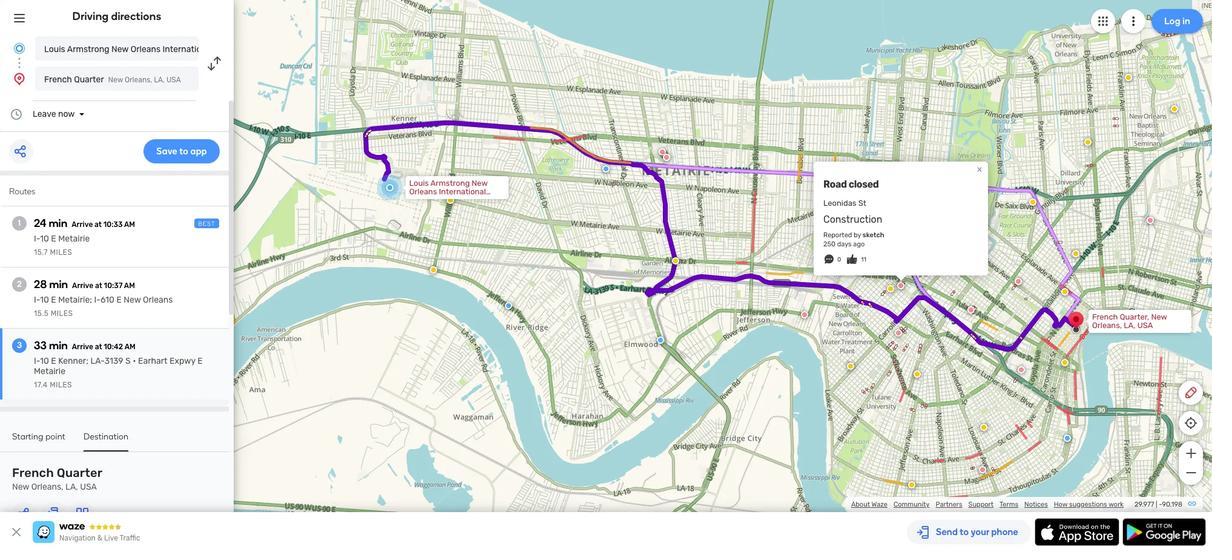 Task type: vqa. For each thing, say whether or not it's contained in the screenshot.
left Arrive at
no



Task type: locate. For each thing, give the bounding box(es) containing it.
new right 610
[[124, 295, 141, 305]]

miles inside i-10 e metairie; i-610 e new orleans 15.5 miles
[[51, 310, 73, 318]]

driving
[[72, 10, 109, 23]]

1 vertical spatial french
[[1093, 313, 1118, 322]]

metairie up 17.4 at the left
[[34, 366, 65, 377]]

0 vertical spatial 10
[[40, 234, 49, 244]]

am right 10:33
[[124, 220, 135, 229]]

partners link
[[936, 501, 963, 509]]

1 vertical spatial min
[[49, 278, 68, 291]]

arrive inside 24 min arrive at 10:33 am
[[72, 220, 93, 229]]

metairie
[[58, 234, 90, 244], [34, 366, 65, 377]]

quarter,
[[1120, 313, 1150, 322]]

french
[[44, 74, 72, 85], [1093, 313, 1118, 322], [12, 466, 54, 480]]

hazard image
[[1125, 74, 1133, 81], [1171, 105, 1179, 113], [1085, 139, 1092, 146], [672, 257, 680, 265], [430, 267, 437, 274], [887, 285, 895, 293], [847, 363, 855, 370], [981, 424, 988, 431], [909, 482, 916, 489]]

i- up 15.5
[[34, 295, 40, 305]]

orleans right 610
[[143, 295, 173, 305]]

2 at from the top
[[95, 282, 102, 290]]

1 vertical spatial arrive
[[72, 282, 93, 290]]

am right 10:37
[[124, 282, 135, 290]]

e left kenner;
[[51, 356, 56, 366]]

0 vertical spatial french
[[44, 74, 72, 85]]

2 horizontal spatial orleans,
[[1093, 321, 1122, 330]]

starting point button
[[12, 432, 65, 451]]

french quarter new orleans, la, usa down point
[[12, 466, 103, 492]]

quarter
[[74, 74, 104, 85], [57, 466, 103, 480]]

i-
[[34, 234, 40, 244], [34, 295, 40, 305], [94, 295, 101, 305], [34, 356, 40, 366]]

work
[[1109, 501, 1124, 509]]

2 10 from the top
[[40, 295, 49, 305]]

arrive inside the "33 min arrive at 10:42 am"
[[72, 343, 93, 351]]

15.5
[[34, 310, 49, 318]]

0 vertical spatial at
[[95, 220, 102, 229]]

arrive
[[72, 220, 93, 229], [72, 282, 93, 290], [72, 343, 93, 351]]

e for 24 min
[[51, 234, 56, 244]]

0 vertical spatial min
[[49, 217, 67, 230]]

1 vertical spatial miles
[[51, 310, 73, 318]]

2 vertical spatial am
[[125, 343, 136, 351]]

at inside 28 min arrive at 10:37 am
[[95, 282, 102, 290]]

1 vertical spatial orleans,
[[1093, 321, 1122, 330]]

at inside the "33 min arrive at 10:42 am"
[[95, 343, 102, 351]]

driving directions
[[72, 10, 161, 23]]

&
[[97, 534, 102, 543]]

i- down 33
[[34, 356, 40, 366]]

0 vertical spatial orleans
[[131, 44, 161, 55]]

10
[[40, 234, 49, 244], [40, 295, 49, 305], [40, 356, 49, 366]]

new inside i-10 e metairie; i-610 e new orleans 15.5 miles
[[124, 295, 141, 305]]

2 vertical spatial miles
[[50, 381, 72, 389]]

orleans down directions
[[131, 44, 161, 55]]

0 vertical spatial la,
[[154, 76, 165, 84]]

1 vertical spatial la,
[[1124, 321, 1136, 330]]

2 vertical spatial 10
[[40, 356, 49, 366]]

french left quarter,
[[1093, 313, 1118, 322]]

am inside 24 min arrive at 10:33 am
[[124, 220, 135, 229]]

i- for 33 min
[[34, 356, 40, 366]]

min
[[49, 217, 67, 230], [49, 278, 68, 291], [49, 339, 68, 353]]

min for 33 min
[[49, 339, 68, 353]]

at inside 24 min arrive at 10:33 am
[[95, 220, 102, 229]]

navigation & live traffic
[[59, 534, 140, 543]]

pencil image
[[1184, 386, 1199, 400]]

0 vertical spatial french quarter new orleans, la, usa
[[44, 74, 181, 85]]

current location image
[[12, 41, 27, 56]]

french quarter new orleans, la, usa down armstrong
[[44, 74, 181, 85]]

2 horizontal spatial usa
[[1138, 321, 1154, 330]]

e inside i-10 e metairie 15.7 miles
[[51, 234, 56, 244]]

x image
[[9, 525, 24, 540]]

0 horizontal spatial la,
[[65, 482, 78, 492]]

1 vertical spatial 10
[[40, 295, 49, 305]]

at left 10:37
[[95, 282, 102, 290]]

×
[[977, 163, 983, 175]]

road closed image
[[1015, 278, 1022, 285], [968, 306, 975, 314], [801, 311, 809, 319], [895, 329, 902, 337], [1018, 366, 1025, 374], [979, 466, 987, 474]]

miles down metairie;
[[51, 310, 73, 318]]

by
[[854, 231, 861, 239]]

0 vertical spatial police image
[[603, 165, 610, 173]]

at up the la-
[[95, 343, 102, 351]]

min for 28 min
[[49, 278, 68, 291]]

1 vertical spatial metairie
[[34, 366, 65, 377]]

construction reported by sketch 250 days ago
[[824, 214, 885, 248]]

min right 24
[[49, 217, 67, 230]]

1 vertical spatial french quarter new orleans, la, usa
[[12, 466, 103, 492]]

waze
[[872, 501, 888, 509]]

french down starting point button
[[12, 466, 54, 480]]

new
[[111, 44, 129, 55], [108, 76, 123, 84], [124, 295, 141, 305], [1152, 313, 1168, 322], [12, 482, 29, 492]]

destination button
[[84, 432, 129, 452]]

leonidas
[[824, 199, 857, 208]]

at for 28 min
[[95, 282, 102, 290]]

1 10 from the top
[[40, 234, 49, 244]]

terms link
[[1000, 501, 1019, 509]]

10 inside i-10 e metairie; i-610 e new orleans 15.5 miles
[[40, 295, 49, 305]]

2 horizontal spatial la,
[[1124, 321, 1136, 330]]

at left 10:33
[[95, 220, 102, 229]]

|
[[1156, 501, 1158, 509]]

am inside the "33 min arrive at 10:42 am"
[[125, 343, 136, 351]]

min right 28
[[49, 278, 68, 291]]

28
[[34, 278, 47, 291]]

partners
[[936, 501, 963, 509]]

arrive inside 28 min arrive at 10:37 am
[[72, 282, 93, 290]]

-
[[1159, 501, 1163, 509]]

1 vertical spatial at
[[95, 282, 102, 290]]

10 up 15.5
[[40, 295, 49, 305]]

new right quarter,
[[1152, 313, 1168, 322]]

how suggestions work link
[[1054, 501, 1124, 509]]

ago
[[854, 240, 865, 248]]

0 horizontal spatial police image
[[603, 165, 610, 173]]

french down louis
[[44, 74, 72, 85]]

0 vertical spatial metairie
[[58, 234, 90, 244]]

am inside 28 min arrive at 10:37 am
[[124, 282, 135, 290]]

10 up 15.7
[[40, 234, 49, 244]]

quarter down destination button
[[57, 466, 103, 480]]

0 vertical spatial arrive
[[72, 220, 93, 229]]

arrive up i-10 e metairie 15.7 miles
[[72, 220, 93, 229]]

33
[[34, 339, 47, 353]]

arrive for 33 min
[[72, 343, 93, 351]]

e right 610
[[117, 295, 122, 305]]

e left metairie;
[[51, 295, 56, 305]]

0 vertical spatial am
[[124, 220, 135, 229]]

quarter down armstrong
[[74, 74, 104, 85]]

10 inside i-10 e metairie 15.7 miles
[[40, 234, 49, 244]]

am for 24 min
[[124, 220, 135, 229]]

0 vertical spatial orleans,
[[125, 76, 152, 84]]

3 at from the top
[[95, 343, 102, 351]]

2 vertical spatial min
[[49, 339, 68, 353]]

at
[[95, 220, 102, 229], [95, 282, 102, 290], [95, 343, 102, 351]]

miles right 15.7
[[50, 248, 72, 257]]

15.7
[[34, 248, 48, 257]]

0 horizontal spatial orleans,
[[31, 482, 63, 492]]

min right 33
[[49, 339, 68, 353]]

1 vertical spatial am
[[124, 282, 135, 290]]

2 vertical spatial orleans,
[[31, 482, 63, 492]]

metairie;
[[58, 295, 92, 305]]

french inside french quarter, new orleans, la, usa
[[1093, 313, 1118, 322]]

am for 33 min
[[125, 343, 136, 351]]

routes
[[9, 187, 35, 197]]

2 vertical spatial arrive
[[72, 343, 93, 351]]

police image
[[603, 165, 610, 173], [657, 337, 664, 344], [1064, 435, 1071, 442]]

am
[[124, 220, 135, 229], [124, 282, 135, 290], [125, 343, 136, 351]]

construction
[[824, 214, 883, 225]]

0 horizontal spatial usa
[[80, 482, 97, 492]]

i- up 15.7
[[34, 234, 40, 244]]

10:33
[[103, 220, 123, 229]]

3 10 from the top
[[40, 356, 49, 366]]

2 vertical spatial at
[[95, 343, 102, 351]]

0 vertical spatial miles
[[50, 248, 72, 257]]

1 horizontal spatial orleans,
[[125, 76, 152, 84]]

destination
[[84, 432, 129, 442]]

arrive up metairie;
[[72, 282, 93, 290]]

1 vertical spatial orleans
[[143, 295, 173, 305]]

armstrong
[[67, 44, 109, 55]]

leave
[[33, 109, 56, 119]]

leave now
[[33, 109, 75, 119]]

hazard image
[[447, 197, 454, 204], [1030, 199, 1037, 206], [1073, 250, 1080, 257], [1062, 288, 1069, 296], [1062, 359, 1069, 366], [914, 371, 921, 378]]

am up s
[[125, 343, 136, 351]]

starting point
[[12, 432, 65, 442]]

24 min arrive at 10:33 am
[[34, 217, 135, 230]]

road closed image
[[659, 148, 666, 156], [663, 154, 670, 161], [1147, 217, 1154, 224]]

orleans
[[131, 44, 161, 55], [143, 295, 173, 305]]

miles
[[50, 248, 72, 257], [51, 310, 73, 318], [50, 381, 72, 389]]

orleans,
[[125, 76, 152, 84], [1093, 321, 1122, 330], [31, 482, 63, 492]]

2 vertical spatial police image
[[1064, 435, 1071, 442]]

1 vertical spatial usa
[[1138, 321, 1154, 330]]

1 at from the top
[[95, 220, 102, 229]]

2 vertical spatial french
[[12, 466, 54, 480]]

11
[[862, 256, 867, 263]]

i- inside i-10 e metairie 15.7 miles
[[34, 234, 40, 244]]

at for 24 min
[[95, 220, 102, 229]]

10 down 33
[[40, 356, 49, 366]]

usa inside french quarter, new orleans, la, usa
[[1138, 321, 1154, 330]]

la,
[[154, 76, 165, 84], [1124, 321, 1136, 330], [65, 482, 78, 492]]

2 vertical spatial usa
[[80, 482, 97, 492]]

17.4
[[34, 381, 48, 389]]

closed
[[849, 179, 879, 190]]

metairie inside i-10 e metairie 15.7 miles
[[58, 234, 90, 244]]

1 horizontal spatial usa
[[167, 76, 181, 84]]

now
[[58, 109, 75, 119]]

1 vertical spatial police image
[[657, 337, 664, 344]]

usa
[[167, 76, 181, 84], [1138, 321, 1154, 330], [80, 482, 97, 492]]

1
[[18, 218, 21, 228]]

10 inside i-10 e kenner; la-3139 s • earhart expwy e metairie 17.4 miles
[[40, 356, 49, 366]]

10 for 33
[[40, 356, 49, 366]]

e
[[51, 234, 56, 244], [51, 295, 56, 305], [117, 295, 122, 305], [51, 356, 56, 366], [198, 356, 203, 366]]

miles right 17.4 at the left
[[50, 381, 72, 389]]

french quarter new orleans, la, usa
[[44, 74, 181, 85], [12, 466, 103, 492]]

e down 24 min arrive at 10:33 am
[[51, 234, 56, 244]]

new right armstrong
[[111, 44, 129, 55]]

arrive up kenner;
[[72, 343, 93, 351]]

2 horizontal spatial police image
[[1064, 435, 1071, 442]]

metairie down 24 min arrive at 10:33 am
[[58, 234, 90, 244]]

i- inside i-10 e kenner; la-3139 s • earhart expwy e metairie 17.4 miles
[[34, 356, 40, 366]]



Task type: describe. For each thing, give the bounding box(es) containing it.
notices link
[[1025, 501, 1048, 509]]

i-10 e metairie 15.7 miles
[[34, 234, 90, 257]]

× link
[[975, 163, 985, 175]]

2 vertical spatial la,
[[65, 482, 78, 492]]

notices
[[1025, 501, 1048, 509]]

best
[[198, 220, 216, 228]]

la, inside french quarter, new orleans, la, usa
[[1124, 321, 1136, 330]]

i- down 28 min arrive at 10:37 am
[[94, 295, 101, 305]]

how
[[1054, 501, 1068, 509]]

about waze link
[[852, 501, 888, 509]]

orleans inside button
[[131, 44, 161, 55]]

1 horizontal spatial police image
[[657, 337, 664, 344]]

2
[[17, 279, 22, 290]]

arrive for 28 min
[[72, 282, 93, 290]]

zoom in image
[[1184, 446, 1199, 461]]

24
[[34, 217, 46, 230]]

1 horizontal spatial la,
[[154, 76, 165, 84]]

new inside french quarter, new orleans, la, usa
[[1152, 313, 1168, 322]]

miles inside i-10 e kenner; la-3139 s • earhart expwy e metairie 17.4 miles
[[50, 381, 72, 389]]

i-10 e metairie; i-610 e new orleans 15.5 miles
[[34, 295, 173, 318]]

at for 33 min
[[95, 343, 102, 351]]

starting
[[12, 432, 43, 442]]

support link
[[969, 501, 994, 509]]

metairie inside i-10 e kenner; la-3139 s • earhart expwy e metairie 17.4 miles
[[34, 366, 65, 377]]

police image
[[505, 302, 512, 310]]

clock image
[[9, 107, 24, 122]]

live
[[104, 534, 118, 543]]

louis armstrong new orleans international airport button
[[35, 36, 242, 61]]

leonidas st
[[824, 199, 867, 208]]

0 vertical spatial usa
[[167, 76, 181, 84]]

3
[[17, 340, 22, 351]]

terms
[[1000, 501, 1019, 509]]

navigation
[[59, 534, 96, 543]]

international
[[163, 44, 213, 55]]

about waze community partners support terms notices how suggestions work
[[852, 501, 1124, 509]]

29.977
[[1135, 501, 1155, 509]]

90.198
[[1163, 501, 1183, 509]]

st
[[859, 199, 867, 208]]

i-10 e kenner; la-3139 s • earhart expwy e metairie 17.4 miles
[[34, 356, 203, 389]]

louis armstrong new orleans international airport
[[44, 44, 242, 55]]

miles inside i-10 e metairie 15.7 miles
[[50, 248, 72, 257]]

610
[[101, 295, 114, 305]]

0 vertical spatial quarter
[[74, 74, 104, 85]]

about
[[852, 501, 870, 509]]

expwy
[[170, 356, 195, 366]]

10 for 24
[[40, 234, 49, 244]]

road closed
[[824, 179, 879, 190]]

earhart
[[138, 356, 168, 366]]

e for 33 min
[[51, 356, 56, 366]]

250
[[824, 240, 836, 248]]

support
[[969, 501, 994, 509]]

10 for 28
[[40, 295, 49, 305]]

3139
[[105, 356, 123, 366]]

new down louis armstrong new orleans international airport button
[[108, 76, 123, 84]]

road
[[824, 179, 847, 190]]

am for 28 min
[[124, 282, 135, 290]]

0
[[838, 256, 842, 263]]

28 min arrive at 10:37 am
[[34, 278, 135, 291]]

new up x icon
[[12, 482, 29, 492]]

10:42
[[104, 343, 123, 351]]

days
[[837, 240, 852, 248]]

point
[[46, 432, 65, 442]]

sketch
[[863, 231, 885, 239]]

10:37
[[104, 282, 123, 290]]

i- for 24 min
[[34, 234, 40, 244]]

zoom out image
[[1184, 466, 1199, 480]]

orleans inside i-10 e metairie; i-610 e new orleans 15.5 miles
[[143, 295, 173, 305]]

min for 24 min
[[49, 217, 67, 230]]

la-
[[90, 356, 105, 366]]

kenner;
[[58, 356, 88, 366]]

•
[[133, 356, 136, 366]]

e for 28 min
[[51, 295, 56, 305]]

traffic
[[120, 534, 140, 543]]

community link
[[894, 501, 930, 509]]

louis
[[44, 44, 65, 55]]

33 min arrive at 10:42 am
[[34, 339, 136, 353]]

e right expwy
[[198, 356, 203, 366]]

1 vertical spatial quarter
[[57, 466, 103, 480]]

link image
[[1188, 499, 1197, 509]]

29.977 | -90.198
[[1135, 501, 1183, 509]]

s
[[125, 356, 131, 366]]

community
[[894, 501, 930, 509]]

reported
[[824, 231, 852, 239]]

directions
[[111, 10, 161, 23]]

french quarter, new orleans, la, usa
[[1093, 313, 1168, 330]]

arrive for 24 min
[[72, 220, 93, 229]]

i- for 28 min
[[34, 295, 40, 305]]

location image
[[12, 71, 27, 86]]

orleans, inside french quarter, new orleans, la, usa
[[1093, 321, 1122, 330]]

suggestions
[[1070, 501, 1108, 509]]

new inside button
[[111, 44, 129, 55]]

airport
[[215, 44, 242, 55]]



